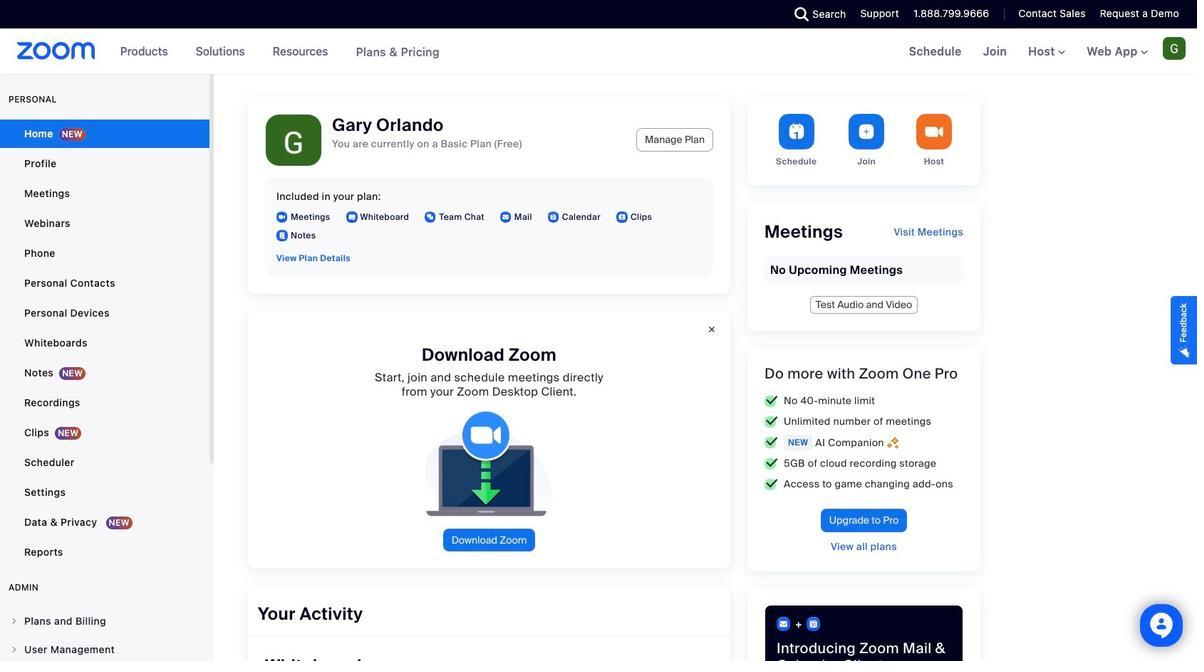 Task type: locate. For each thing, give the bounding box(es) containing it.
profile.zoom_calendar image
[[548, 212, 559, 223]]

1 vertical spatial check box image
[[765, 438, 778, 449]]

1 vertical spatial menu item
[[0, 637, 209, 662]]

right image
[[10, 618, 19, 626]]

meetings navigation
[[898, 29, 1197, 76]]

0 vertical spatial check box image
[[765, 396, 778, 407]]

1 menu item from the top
[[0, 609, 209, 636]]

1 check box image from the top
[[765, 417, 778, 428]]

2 vertical spatial check box image
[[765, 459, 778, 470]]

profile picture image
[[1163, 37, 1186, 60]]

0 vertical spatial check box image
[[765, 417, 778, 428]]

check box image
[[765, 396, 778, 407], [765, 479, 778, 491]]

banner
[[0, 29, 1197, 76]]

right image
[[10, 646, 19, 655]]

3 check box image from the top
[[765, 459, 778, 470]]

menu item
[[0, 609, 209, 636], [0, 637, 209, 662]]

check box image
[[765, 417, 778, 428], [765, 438, 778, 449], [765, 459, 778, 470]]

0 vertical spatial menu item
[[0, 609, 209, 636]]

2 menu item from the top
[[0, 637, 209, 662]]

1 vertical spatial check box image
[[765, 479, 778, 491]]

personal menu menu
[[0, 120, 209, 569]]



Task type: vqa. For each thing, say whether or not it's contained in the screenshot.
the Burton's
no



Task type: describe. For each thing, give the bounding box(es) containing it.
2 check box image from the top
[[765, 479, 778, 491]]

profile.zoom_notes image
[[276, 230, 288, 242]]

download zoom image
[[414, 411, 564, 518]]

2 check box image from the top
[[765, 438, 778, 449]]

schedule image
[[779, 114, 814, 150]]

join image
[[849, 114, 884, 150]]

advanced feature image
[[887, 437, 898, 449]]

profile.zoom_clips image
[[616, 212, 628, 223]]

calendar image
[[807, 618, 821, 632]]

host image
[[916, 114, 952, 150]]

profile.zoom_whiteboard image
[[346, 212, 357, 223]]

mail image
[[777, 618, 791, 632]]

product information navigation
[[109, 29, 450, 76]]

admin menu menu
[[0, 609, 209, 662]]

zoom logo image
[[17, 42, 95, 60]]

profile.zoom_mail image
[[500, 212, 512, 223]]

avatar image
[[266, 115, 321, 170]]

1 check box image from the top
[[765, 396, 778, 407]]

profile.zoom_team_chat image
[[425, 212, 436, 223]]

profile.zoom_meetings image
[[276, 212, 288, 223]]



